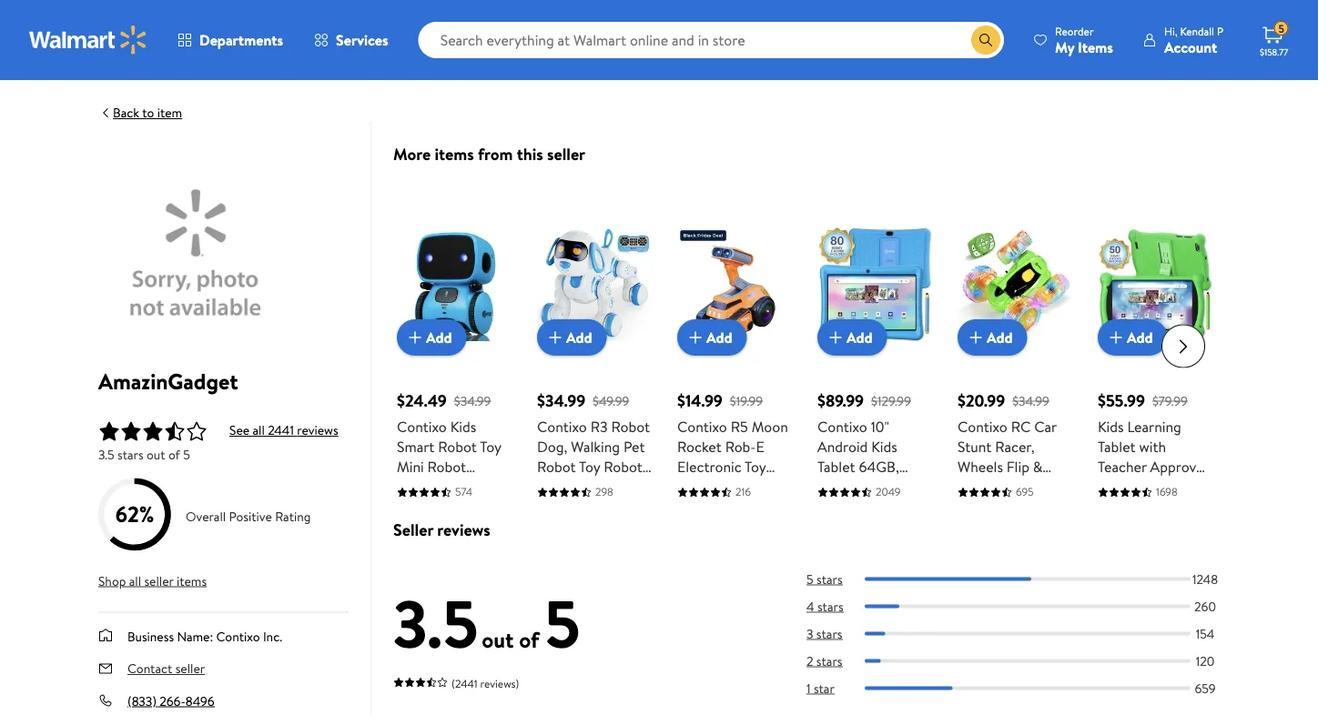 Task type: locate. For each thing, give the bounding box(es) containing it.
1 vertical spatial reviews
[[437, 519, 491, 542]]

kids inside $55.99 $79.99 kids learning tablet with teacher approved apps (save upto $150 value), contixo 7-inch ips hd, wifi, android, 2gb ram 16gb rom, protective case with kickstand and stylus, age 3- 7, v10-purple
[[1099, 417, 1125, 437]]

1 horizontal spatial car
[[1035, 417, 1057, 437]]

1 horizontal spatial up
[[1054, 577, 1072, 597]]

items up name:
[[177, 572, 207, 590]]

for right gift
[[762, 597, 780, 617]]

add to cart image
[[685, 327, 707, 348], [966, 327, 987, 348]]

2 add button from the left
[[537, 319, 607, 356]]

stars for 5 stars
[[817, 571, 843, 588]]

0 vertical spatial kids,
[[560, 477, 589, 497]]

$34.99 inside $20.99 $34.99 contixo rc car stunt racer, wheels flip & rotate 360°, fast remote control toy car for kids, awd, 2.4ghz, rechargeable battery, lights up - green
[[1013, 392, 1050, 410]]

5 up overall
[[183, 446, 190, 464]]

0 horizontal spatial kickstand
[[818, 577, 879, 597]]

2
[[807, 653, 814, 670]]

0 vertical spatial girls
[[564, 597, 593, 617]]

0 vertical spatial reviews
[[297, 422, 339, 440]]

kids, down 695
[[1031, 517, 1061, 537]]

add to cart image
[[404, 327, 426, 348], [545, 327, 567, 348], [825, 327, 847, 348], [1106, 327, 1128, 348]]

contixo for $89.99
[[818, 417, 868, 437]]

1 vertical spatial control
[[397, 537, 446, 557]]

- left green
[[958, 597, 964, 617]]

reviews up the speech
[[437, 519, 491, 542]]

add to cart image up the $20.99
[[966, 327, 987, 348]]

contixo down $24.49
[[397, 417, 447, 437]]

1 vertical spatial car
[[983, 517, 1006, 537]]

stars up 62%
[[117, 446, 144, 464]]

contixo rc car stunt racer, wheels flip & rotate 360°, fast remote control toy car for kids, awd, 2.4ghz, rechargeable battery, lights up - green image
[[958, 226, 1073, 341]]

control inside "$24.49 $34.99 contixo kids smart robot toy mini robot talking singing dancing interactive voice control touch sensor speech recognition infant toddler children robotics - r1 blue"
[[397, 537, 446, 557]]

0 horizontal spatial boys
[[615, 577, 645, 597]]

remote down wheels
[[958, 497, 1008, 517]]

with
[[1140, 437, 1167, 457], [749, 477, 776, 497], [891, 557, 918, 577], [1099, 617, 1126, 637]]

name:
[[177, 628, 213, 646]]

remote down pet at the left bottom of the page
[[593, 477, 643, 497]]

racer,
[[996, 437, 1035, 457]]

up inside $14.99 $19.99 contixo r5 moon rocket rob-e electronic toy robot prl with dances, plays music and songs, light up shine eyes, volume adjust, lifts and rotates, gift for kids, toddlers, boys and girls
[[713, 537, 731, 557]]

1 vertical spatial seller
[[144, 572, 174, 590]]

0 horizontal spatial $34.99
[[454, 392, 491, 410]]

0 vertical spatial rc
[[1012, 417, 1031, 437]]

overall positive rating
[[186, 508, 311, 526]]

remote inside $20.99 $34.99 contixo rc car stunt racer, wheels flip & rotate 360°, fast remote control toy car for kids, awd, 2.4ghz, rechargeable battery, lights up - green
[[958, 497, 1008, 517]]

1 vertical spatial out
[[482, 625, 514, 656]]

control down dancing
[[397, 537, 446, 557]]

from
[[478, 143, 513, 165]]

positive
[[229, 508, 272, 526]]

boys inside $14.99 $19.99 contixo r5 moon rocket rob-e electronic toy robot prl with dances, plays music and songs, light up shine eyes, volume adjust, lifts and rotates, gift for kids, toddlers, boys and girls
[[678, 637, 708, 657]]

0 vertical spatial control
[[1012, 497, 1061, 517]]

$34.99 for $20.99
[[1013, 392, 1050, 410]]

5
[[1279, 21, 1285, 36], [183, 446, 190, 464], [807, 571, 814, 588], [545, 578, 581, 670]]

tablet inside $55.99 $79.99 kids learning tablet with teacher approved apps (save upto $150 value), contixo 7-inch ips hd, wifi, android, 2gb ram 16gb rom, protective case with kickstand and stylus, age 3- 7, v10-purple
[[1099, 437, 1136, 457]]

5 add from the left
[[987, 327, 1013, 347]]

0 horizontal spatial add to cart image
[[685, 327, 707, 348]]

kids up 80
[[872, 437, 898, 457]]

$55.99 $79.99 kids learning tablet with teacher approved apps (save upto $150 value), contixo 7-inch ips hd, wifi, android, 2gb ram 16gb rom, protective case with kickstand and stylus, age 3- 7, v10-purple
[[1099, 389, 1213, 677]]

add button up the $20.99
[[958, 319, 1028, 356]]

&
[[1034, 457, 1043, 477], [893, 517, 903, 537], [882, 577, 892, 597]]

kid-
[[875, 537, 900, 557]]

and inside $34.99 $49.99 contixo r3 robot dog, walking pet robot toy robots for kids, remote control, interactive dance, voice commands, rc toy dog for boys and girls (blue)
[[537, 597, 560, 617]]

rating
[[275, 508, 311, 526]]

and down protective
[[1099, 637, 1121, 657]]

1 add to cart image from the left
[[404, 327, 426, 348]]

1 interactive from the left
[[397, 517, 465, 537]]

0 horizontal spatial girls
[[564, 597, 593, 617]]

(833) 266-8496
[[128, 693, 215, 710]]

& down kid-
[[882, 577, 892, 597]]

toy inside "$24.49 $34.99 contixo kids smart robot toy mini robot talking singing dancing interactive voice control touch sensor speech recognition infant toddler children robotics - r1 blue"
[[480, 437, 502, 457]]

1 horizontal spatial remote
[[958, 497, 1008, 517]]

1698
[[1157, 484, 1178, 500]]

all inside see all 2441 reviews 3.5 stars out of 5
[[253, 422, 265, 440]]

1 add to cart image from the left
[[685, 327, 707, 348]]

2 interactive from the left
[[537, 517, 605, 537]]

0 vertical spatial &
[[1034, 457, 1043, 477]]

children
[[397, 617, 451, 637]]

rc
[[1012, 417, 1031, 437], [616, 557, 635, 577]]

kickstand up purple
[[1129, 617, 1190, 637]]

4 product group from the left
[[818, 190, 933, 637]]

kickstand up 4 stars
[[818, 577, 879, 597]]

departments button
[[162, 18, 299, 62]]

stylus, left age
[[1125, 637, 1166, 657]]

2 horizontal spatial seller
[[548, 143, 586, 165]]

seller right this
[[548, 143, 586, 165]]

(2023
[[862, 597, 899, 617]]

3 product group from the left
[[678, 190, 792, 657]]

2 vertical spatial kids,
[[678, 617, 707, 637]]

up
[[713, 537, 731, 557], [1054, 577, 1072, 597]]

contixo for $20.99
[[958, 417, 1008, 437]]

girls left (blue)
[[564, 597, 593, 617]]

remote inside $34.99 $49.99 contixo r3 robot dog, walking pet robot toy robots for kids, remote control, interactive dance, voice commands, rc toy dog for boys and girls (blue)
[[593, 477, 643, 497]]

shop all seller items
[[98, 572, 207, 590]]

3.5 out of 5
[[394, 578, 581, 670]]

seller down name:
[[175, 660, 205, 678]]

1 vertical spatial kickstand
[[1129, 617, 1190, 637]]

add button up $14.99
[[678, 319, 747, 356]]

0 vertical spatial out
[[147, 446, 165, 464]]

$24.49
[[397, 389, 447, 412]]

0 horizontal spatial stylus,
[[818, 597, 859, 617]]

boys right "dog"
[[615, 577, 645, 597]]

all right shop
[[129, 572, 141, 590]]

6 add button from the left
[[1099, 319, 1168, 356]]

1 horizontal spatial seller
[[175, 660, 205, 678]]

2 vertical spatial seller
[[175, 660, 205, 678]]

5 up 4
[[807, 571, 814, 588]]

for down 695
[[1009, 517, 1027, 537]]

0 vertical spatial all
[[253, 422, 265, 440]]

tablet up apps
[[1099, 437, 1136, 457]]

2 add to cart image from the left
[[545, 327, 567, 348]]

(2441 reviews) link
[[394, 673, 520, 693]]

out up 'reviews)'
[[482, 625, 514, 656]]

1 vertical spatial case
[[1168, 597, 1199, 617]]

of down amazingadget
[[168, 446, 180, 464]]

0 horizontal spatial of
[[168, 446, 180, 464]]

1 vertical spatial stylus,
[[1125, 637, 1166, 657]]

next slide for sellerpage list image
[[1162, 325, 1206, 368]]

1 horizontal spatial reviews
[[437, 519, 491, 542]]

1 horizontal spatial boys
[[678, 637, 708, 657]]

0 vertical spatial case
[[857, 557, 888, 577]]

control up 2.4ghz,
[[1012, 497, 1061, 517]]

0 vertical spatial car
[[1035, 417, 1057, 437]]

1 horizontal spatial interactive
[[537, 517, 605, 537]]

1 horizontal spatial kids
[[872, 437, 898, 457]]

tablet up disney
[[818, 457, 856, 477]]

3.5
[[98, 446, 114, 464], [394, 578, 479, 670]]

2 horizontal spatial $34.99
[[1013, 392, 1050, 410]]

5 left (blue)
[[545, 578, 581, 670]]

0 horizontal spatial rc
[[616, 557, 635, 577]]

0 horizontal spatial case
[[857, 557, 888, 577]]

1 vertical spatial kids,
[[1031, 517, 1061, 537]]

and left "dog"
[[537, 597, 560, 617]]

0 horizontal spatial items
[[177, 572, 207, 590]]

kids down $55.99
[[1099, 417, 1125, 437]]

all
[[253, 422, 265, 440], [129, 572, 141, 590]]

0 horizontal spatial tablet
[[818, 457, 856, 477]]

1 horizontal spatial items
[[435, 143, 474, 165]]

1 horizontal spatial add to cart image
[[966, 327, 987, 348]]

260
[[1195, 598, 1217, 616]]

and
[[718, 517, 741, 537], [756, 577, 778, 597], [537, 597, 560, 617], [711, 637, 734, 657], [1099, 637, 1121, 657]]

product group containing $55.99
[[1099, 190, 1213, 677]]

1 horizontal spatial voice
[[585, 537, 620, 557]]

1 product group from the left
[[397, 190, 512, 657]]

teacher
[[1099, 457, 1148, 477]]

car up rechargeable
[[983, 517, 1006, 537]]

$34.99 inside $34.99 $49.99 contixo r3 robot dog, walking pet robot toy robots for kids, remote control, interactive dance, voice commands, rc toy dog for boys and girls (blue)
[[537, 389, 586, 412]]

robot left prl
[[678, 477, 717, 497]]

& inside $20.99 $34.99 contixo rc car stunt racer, wheels flip & rotate 360°, fast remote control toy car for kids, awd, 2.4ghz, rechargeable battery, lights up - green
[[1034, 457, 1043, 477]]

approved
[[1151, 457, 1213, 477]]

kids, left the 298
[[560, 477, 589, 497]]

apps
[[1099, 477, 1130, 497]]

touch
[[449, 537, 486, 557]]

0 horizontal spatial car
[[983, 517, 1006, 537]]

2 add to cart image from the left
[[966, 327, 987, 348]]

1 vertical spatial rc
[[616, 557, 635, 577]]

1 vertical spatial 3.5
[[394, 578, 479, 670]]

add button up $55.99
[[1099, 319, 1168, 356]]

0 vertical spatial kickstand
[[818, 577, 879, 597]]

contixo left 7-
[[1099, 517, 1148, 537]]

1 horizontal spatial case
[[1168, 597, 1199, 617]]

4 stars
[[807, 598, 844, 616]]

0 horizontal spatial interactive
[[397, 517, 465, 537]]

rechargeable
[[958, 557, 1044, 577]]

rotate
[[958, 477, 1001, 497]]

product group containing $20.99
[[958, 190, 1073, 617]]

add to cart image up $14.99
[[685, 327, 707, 348]]

contixo down the $20.99
[[958, 417, 1008, 437]]

contixo 10" android kids tablet 64gb, includes 80  disney storybooks & stickers, kid-proof case with kickstand & stylus, (2023 model) - blue. image
[[818, 226, 933, 341]]

add to cart image for $24.49
[[404, 327, 426, 348]]

add button up $89.99
[[818, 319, 888, 356]]

contixo inside $34.99 $49.99 contixo r3 robot dog, walking pet robot toy robots for kids, remote control, interactive dance, voice commands, rc toy dog for boys and girls (blue)
[[537, 417, 587, 437]]

1 horizontal spatial all
[[253, 422, 265, 440]]

toy up the singing
[[480, 437, 502, 457]]

age
[[1169, 637, 1194, 657]]

business name: contixo inc.
[[128, 628, 282, 646]]

kids, down adjust,
[[678, 617, 707, 637]]

robot right r3
[[612, 417, 650, 437]]

back to item
[[113, 104, 182, 122]]

of right robotics
[[519, 625, 540, 656]]

out up 62%
[[147, 446, 165, 464]]

girls inside $34.99 $49.99 contixo r3 robot dog, walking pet robot toy robots for kids, remote control, interactive dance, voice commands, rc toy dog for boys and girls (blue)
[[564, 597, 593, 617]]

kids right smart
[[451, 417, 477, 437]]

1 vertical spatial up
[[1054, 577, 1072, 597]]

up right light
[[713, 537, 731, 557]]

toy
[[480, 437, 502, 457], [579, 457, 601, 477], [745, 457, 766, 477], [958, 517, 980, 537], [537, 577, 559, 597]]

0 vertical spatial stylus,
[[818, 597, 859, 617]]

0 vertical spatial boys
[[615, 577, 645, 597]]

reviews right 2441
[[297, 422, 339, 440]]

1 progress bar from the top
[[865, 578, 1191, 581]]

0 horizontal spatial &
[[882, 577, 892, 597]]

toy up 216
[[745, 457, 766, 477]]

toy down the rotate
[[958, 517, 980, 537]]

learning
[[1128, 417, 1182, 437]]

0 horizontal spatial kids,
[[560, 477, 589, 497]]

154
[[1197, 625, 1215, 643]]

r3
[[591, 417, 608, 437]]

voice down the 574
[[469, 517, 504, 537]]

2 horizontal spatial kids
[[1099, 417, 1125, 437]]

progress bar
[[865, 578, 1191, 581], [865, 605, 1191, 609], [865, 633, 1191, 636], [865, 660, 1191, 663], [865, 687, 1191, 691]]

rc inside $20.99 $34.99 contixo rc car stunt racer, wheels flip & rotate 360°, fast remote control toy car for kids, awd, 2.4ghz, rechargeable battery, lights up - green
[[1012, 417, 1031, 437]]

$79.99
[[1153, 392, 1188, 410]]

add to cart image for $34.99
[[545, 327, 567, 348]]

stunt
[[958, 437, 992, 457]]

rotates,
[[678, 597, 730, 617]]

0 horizontal spatial out
[[147, 446, 165, 464]]

1 add from the left
[[426, 327, 452, 347]]

1 horizontal spatial out
[[482, 625, 514, 656]]

progress bar for 154
[[865, 633, 1191, 636]]

contixo left r3
[[537, 417, 587, 437]]

1 horizontal spatial $34.99
[[537, 389, 586, 412]]

shop
[[98, 572, 126, 590]]

lifts
[[725, 577, 752, 597]]

kickstand
[[818, 577, 879, 597], [1129, 617, 1190, 637]]

contixo inside "$89.99 $129.99 contixo 10" android kids tablet 64gb, includes 80 disney storybooks & stickers, kid- proof case with kickstand & stylus, (2023 model) - blue."
[[818, 417, 868, 437]]

car up fast
[[1035, 417, 1057, 437]]

case right proof
[[857, 557, 888, 577]]

0 vertical spatial 3.5
[[98, 446, 114, 464]]

2 progress bar from the top
[[865, 605, 1191, 609]]

stylus, right 4
[[818, 597, 859, 617]]

add button up $24.49
[[397, 319, 467, 356]]

tablet
[[1099, 437, 1136, 457], [818, 457, 856, 477]]

5 inside see all 2441 reviews 3.5 stars out of 5
[[183, 446, 190, 464]]

stars right the 2
[[817, 653, 843, 670]]

1 horizontal spatial girls
[[737, 637, 767, 657]]

adjust,
[[678, 577, 721, 597]]

(2441 reviews)
[[452, 677, 520, 692]]

1 vertical spatial all
[[129, 572, 141, 590]]

girls down gift
[[737, 637, 767, 657]]

amazingadget logo image
[[98, 151, 293, 346]]

product group containing $34.99
[[537, 190, 652, 617]]

0 vertical spatial up
[[713, 537, 731, 557]]

contact seller button
[[128, 660, 205, 678]]

4 add to cart image from the left
[[1106, 327, 1128, 348]]

case up 154
[[1168, 597, 1199, 617]]

with right prl
[[749, 477, 776, 497]]

product group containing $89.99
[[818, 190, 933, 637]]

remote for $20.99
[[958, 497, 1008, 517]]

0 horizontal spatial up
[[713, 537, 731, 557]]

0 horizontal spatial kids
[[451, 417, 477, 437]]

2 horizontal spatial kids,
[[1031, 517, 1061, 537]]

car
[[1035, 417, 1057, 437], [983, 517, 1006, 537]]

stylus,
[[818, 597, 859, 617], [1125, 637, 1166, 657]]

1 horizontal spatial kickstand
[[1129, 617, 1190, 637]]

& down 2049
[[893, 517, 903, 537]]

$34.99 for $24.49
[[454, 392, 491, 410]]

toy inside $14.99 $19.99 contixo r5 moon rocket rob-e electronic toy robot prl with dances, plays music and songs, light up shine eyes, volume adjust, lifts and rotates, gift for kids, toddlers, boys and girls
[[745, 457, 766, 477]]

6 product group from the left
[[1099, 190, 1213, 677]]

$34.99 up 'racer,'
[[1013, 392, 1050, 410]]

product group containing $14.99
[[678, 190, 792, 657]]

voice right "dance,"
[[585, 537, 620, 557]]

2 horizontal spatial -
[[958, 597, 964, 617]]

0 horizontal spatial control
[[397, 537, 446, 557]]

16gb
[[1134, 577, 1166, 597]]

$19.99
[[730, 392, 763, 410]]

rc up (blue)
[[616, 557, 635, 577]]

wheels
[[958, 457, 1004, 477]]

3 add button from the left
[[678, 319, 747, 356]]

1 add button from the left
[[397, 319, 467, 356]]

singing
[[444, 477, 490, 497]]

$34.99 up dog,
[[537, 389, 586, 412]]

0 horizontal spatial voice
[[469, 517, 504, 537]]

0 vertical spatial of
[[168, 446, 180, 464]]

includes
[[818, 477, 870, 497]]

4 add button from the left
[[818, 319, 888, 356]]

$34.99 inside "$24.49 $34.99 contixo kids smart robot toy mini robot talking singing dancing interactive voice control touch sensor speech recognition infant toddler children robotics - r1 blue"
[[454, 392, 491, 410]]

- inside "$24.49 $34.99 contixo kids smart robot toy mini robot talking singing dancing interactive voice control touch sensor speech recognition infant toddler children robotics - r1 blue"
[[397, 637, 403, 657]]

seller right shop
[[144, 572, 174, 590]]

1 horizontal spatial of
[[519, 625, 540, 656]]

contixo for $24.49
[[397, 417, 447, 437]]

add for $34.99
[[567, 327, 593, 347]]

kickstand inside $55.99 $79.99 kids learning tablet with teacher approved apps (save upto $150 value), contixo 7-inch ips hd, wifi, android, 2gb ram 16gb rom, protective case with kickstand and stylus, age 3- 7, v10-purple
[[1129, 617, 1190, 637]]

toddler
[[437, 597, 484, 617]]

contixo inside "$24.49 $34.99 contixo kids smart robot toy mini robot talking singing dancing interactive voice control touch sensor speech recognition infant toddler children robotics - r1 blue"
[[397, 417, 447, 437]]

2 product group from the left
[[537, 190, 652, 617]]

1 horizontal spatial tablet
[[1099, 437, 1136, 457]]

stars right 4
[[818, 598, 844, 616]]

more
[[394, 143, 431, 165]]

control inside $20.99 $34.99 contixo rc car stunt racer, wheels flip & rotate 360°, fast remote control toy car for kids, awd, 2.4ghz, rechargeable battery, lights up - green
[[1012, 497, 1061, 517]]

$34.99 right $24.49
[[454, 392, 491, 410]]

1 vertical spatial girls
[[737, 637, 767, 657]]

android,
[[1099, 557, 1152, 577]]

1 horizontal spatial control
[[1012, 497, 1061, 517]]

robot
[[612, 417, 650, 437], [438, 437, 477, 457], [428, 457, 467, 477], [537, 457, 576, 477], [678, 477, 717, 497]]

eyes,
[[678, 557, 710, 577]]

1 vertical spatial boys
[[678, 637, 708, 657]]

360°,
[[1005, 477, 1038, 497]]

3 stars
[[807, 625, 843, 643]]

contixo left inc.
[[216, 628, 260, 646]]

inch
[[1164, 517, 1191, 537]]

1 horizontal spatial -
[[866, 617, 872, 637]]

2 horizontal spatial &
[[1034, 457, 1043, 477]]

6 add from the left
[[1128, 327, 1154, 347]]

contixo inside $20.99 $34.99 contixo rc car stunt racer, wheels flip & rotate 360°, fast remote control toy car for kids, awd, 2.4ghz, rechargeable battery, lights up - green
[[958, 417, 1008, 437]]

3 progress bar from the top
[[865, 633, 1191, 636]]

product group
[[397, 190, 512, 657], [537, 190, 652, 617], [678, 190, 792, 657], [818, 190, 933, 637], [958, 190, 1073, 617], [1099, 190, 1213, 677]]

0 horizontal spatial reviews
[[297, 422, 339, 440]]

stars up 4 stars
[[817, 571, 843, 588]]

interactive inside $34.99 $49.99 contixo r3 robot dog, walking pet robot toy robots for kids, remote control, interactive dance, voice commands, rc toy dog for boys and girls (blue)
[[537, 517, 605, 537]]

and right music
[[718, 517, 741, 537]]

5 add button from the left
[[958, 319, 1028, 356]]

1
[[807, 680, 811, 698]]

- left blue.
[[866, 617, 872, 637]]

items left 'from'
[[435, 143, 474, 165]]

and inside $55.99 $79.99 kids learning tablet with teacher approved apps (save upto $150 value), contixo 7-inch ips hd, wifi, android, 2gb ram 16gb rom, protective case with kickstand and stylus, age 3- 7, v10-purple
[[1099, 637, 1121, 657]]

of
[[168, 446, 180, 464], [519, 625, 540, 656]]

for
[[537, 477, 556, 497], [1009, 517, 1027, 537], [592, 577, 611, 597], [762, 597, 780, 617]]

(833)
[[128, 693, 157, 710]]

1 horizontal spatial &
[[893, 517, 903, 537]]

add for $20.99
[[987, 327, 1013, 347]]

2 add from the left
[[567, 327, 593, 347]]

smart
[[397, 437, 435, 457]]

$150
[[1099, 497, 1127, 517]]

stars right 3
[[817, 625, 843, 643]]

0 horizontal spatial 3.5
[[98, 446, 114, 464]]

8496
[[186, 693, 215, 710]]

5 progress bar from the top
[[865, 687, 1191, 691]]

- left r1
[[397, 637, 403, 657]]

seller
[[548, 143, 586, 165], [144, 572, 174, 590], [175, 660, 205, 678]]

toy up the 298
[[579, 457, 601, 477]]

& right 'flip'
[[1034, 457, 1043, 477]]

product group containing $24.49
[[397, 190, 512, 657]]

rc up 'flip'
[[1012, 417, 1031, 437]]

with inside $14.99 $19.99 contixo r5 moon rocket rob-e electronic toy robot prl with dances, plays music and songs, light up shine eyes, volume adjust, lifts and rotates, gift for kids, toddlers, boys and girls
[[749, 477, 776, 497]]

0 vertical spatial items
[[435, 143, 474, 165]]

contixo inside $14.99 $19.99 contixo r5 moon rocket rob-e electronic toy robot prl with dances, plays music and songs, light up shine eyes, volume adjust, lifts and rotates, gift for kids, toddlers, boys and girls
[[678, 417, 728, 437]]

add for $14.99
[[707, 327, 733, 347]]

volume
[[714, 557, 761, 577]]

3 add from the left
[[707, 327, 733, 347]]

contixo down $14.99
[[678, 417, 728, 437]]

0 horizontal spatial -
[[397, 637, 403, 657]]

toddlers,
[[710, 617, 767, 637]]

up right lights
[[1054, 577, 1072, 597]]

4 add from the left
[[847, 327, 873, 347]]

with inside "$89.99 $129.99 contixo 10" android kids tablet 64gb, includes 80 disney storybooks & stickers, kid- proof case with kickstand & stylus, (2023 model) - blue."
[[891, 557, 918, 577]]

4 progress bar from the top
[[865, 660, 1191, 663]]

1 vertical spatial of
[[519, 625, 540, 656]]

account
[[1165, 37, 1218, 57]]

out inside see all 2441 reviews 3.5 stars out of 5
[[147, 446, 165, 464]]

tablet inside "$89.99 $129.99 contixo 10" android kids tablet 64gb, includes 80 disney storybooks & stickers, kid- proof case with kickstand & stylus, (2023 model) - blue."
[[818, 457, 856, 477]]

0 horizontal spatial remote
[[593, 477, 643, 497]]

0 horizontal spatial all
[[129, 572, 141, 590]]

with up (2023
[[891, 557, 918, 577]]

add button up $49.99
[[537, 319, 607, 356]]

1 horizontal spatial kids,
[[678, 617, 707, 637]]

search icon image
[[979, 33, 994, 47]]

all right see on the left bottom of the page
[[253, 422, 265, 440]]

shine
[[735, 537, 769, 557]]

electronic
[[678, 457, 742, 477]]

3 add to cart image from the left
[[825, 327, 847, 348]]

- for $24.49
[[397, 637, 403, 657]]

- inside "$89.99 $129.99 contixo 10" android kids tablet 64gb, includes 80 disney storybooks & stickers, kid- proof case with kickstand & stylus, (2023 model) - blue."
[[866, 617, 872, 637]]

hd,
[[1122, 537, 1147, 557]]

kids, inside $34.99 $49.99 contixo r3 robot dog, walking pet robot toy robots for kids, remote control, interactive dance, voice commands, rc toy dog for boys and girls (blue)
[[560, 477, 589, 497]]

add button for $34.99
[[537, 319, 607, 356]]

boys down 'rotates,'
[[678, 637, 708, 657]]

1 horizontal spatial stylus,
[[1125, 637, 1166, 657]]

5 product group from the left
[[958, 190, 1073, 617]]

1 horizontal spatial rc
[[1012, 417, 1031, 437]]

contixo down $89.99
[[818, 417, 868, 437]]

protective
[[1099, 597, 1164, 617]]

2.4ghz,
[[998, 537, 1049, 557]]

robot up the singing
[[438, 437, 477, 457]]



Task type: vqa. For each thing, say whether or not it's contained in the screenshot.
a to the right
no



Task type: describe. For each thing, give the bounding box(es) containing it.
add button for $20.99
[[958, 319, 1028, 356]]

my
[[1056, 37, 1075, 57]]

Search search field
[[419, 22, 1005, 58]]

speech
[[443, 557, 489, 577]]

$89.99 $129.99 contixo 10" android kids tablet 64gb, includes 80 disney storybooks & stickers, kid- proof case with kickstand & stylus, (2023 model) - blue.
[[818, 389, 918, 637]]

toy left "dog"
[[537, 577, 559, 597]]

robot inside $14.99 $19.99 contixo r5 moon rocket rob-e electronic toy robot prl with dances, plays music and songs, light up shine eyes, volume adjust, lifts and rotates, gift for kids, toddlers, boys and girls
[[678, 477, 717, 497]]

$49.99
[[593, 392, 630, 410]]

stylus, inside "$89.99 $129.99 contixo 10" android kids tablet 64gb, includes 80 disney storybooks & stickers, kid- proof case with kickstand & stylus, (2023 model) - blue."
[[818, 597, 859, 617]]

stars inside see all 2441 reviews 3.5 stars out of 5
[[117, 446, 144, 464]]

this
[[517, 143, 544, 165]]

reorder my items
[[1056, 23, 1114, 57]]

contixo for $34.99
[[537, 417, 587, 437]]

1 vertical spatial items
[[177, 572, 207, 590]]

robot up the 574
[[428, 457, 467, 477]]

contixo r3 robot dog, walking pet robot toy robots for kids, remote control, interactive dance, voice commands, rc toy dog for boys and girls (blue) image
[[537, 226, 652, 341]]

remote for $34.99
[[593, 477, 643, 497]]

5 stars
[[807, 571, 843, 588]]

for right "dog"
[[592, 577, 611, 597]]

pet
[[624, 437, 645, 457]]

dog
[[562, 577, 589, 597]]

and right lifts
[[756, 577, 778, 597]]

5 up $158.77
[[1279, 21, 1285, 36]]

business
[[128, 628, 174, 646]]

of inside see all 2441 reviews 3.5 stars out of 5
[[168, 446, 180, 464]]

prl
[[720, 477, 745, 497]]

(2441
[[452, 677, 478, 692]]

girls inside $14.99 $19.99 contixo r5 moon rocket rob-e electronic toy robot prl with dances, plays music and songs, light up shine eyes, volume adjust, lifts and rotates, gift for kids, toddlers, boys and girls
[[737, 637, 767, 657]]

of inside 3.5 out of 5
[[519, 625, 540, 656]]

kids learning tablet with teacher approved apps (save upto $150 value), contixo 7-inch ips hd, wifi, android, 2gb ram 16gb rom, protective case with kickstand and stylus, age 3-7, v10-purple image
[[1099, 226, 1213, 341]]

case inside $55.99 $79.99 kids learning tablet with teacher approved apps (save upto $150 value), contixo 7-inch ips hd, wifi, android, 2gb ram 16gb rom, protective case with kickstand and stylus, age 3- 7, v10-purple
[[1168, 597, 1199, 617]]

progress bar for 120
[[865, 660, 1191, 663]]

progress bar for 260
[[865, 605, 1191, 609]]

hi, kendall p account
[[1165, 23, 1224, 57]]

stars for 3 stars
[[817, 625, 843, 643]]

model)
[[818, 617, 863, 637]]

r5
[[731, 417, 749, 437]]

boys inside $34.99 $49.99 contixo r3 robot dog, walking pet robot toy robots for kids, remote control, interactive dance, voice commands, rc toy dog for boys and girls (blue)
[[615, 577, 645, 597]]

1 star
[[807, 680, 835, 698]]

2049
[[876, 484, 901, 500]]

reorder
[[1056, 23, 1094, 39]]

$158.77
[[1261, 46, 1289, 58]]

for down dog,
[[537, 477, 556, 497]]

green
[[967, 597, 1006, 617]]

talking
[[397, 477, 440, 497]]

plays
[[731, 497, 763, 517]]

with down ram
[[1099, 617, 1126, 637]]

2 vertical spatial &
[[882, 577, 892, 597]]

64gb,
[[859, 457, 900, 477]]

659
[[1196, 680, 1216, 698]]

back
[[113, 104, 139, 122]]

$129.99
[[872, 392, 912, 410]]

rocket
[[678, 437, 722, 457]]

infant
[[397, 597, 434, 617]]

walmart image
[[29, 26, 148, 55]]

1 horizontal spatial 3.5
[[394, 578, 479, 670]]

695
[[1017, 484, 1034, 500]]

robot up the control,
[[537, 457, 576, 477]]

lights
[[1012, 577, 1050, 597]]

robotics
[[455, 617, 510, 637]]

control for $20.99
[[1012, 497, 1061, 517]]

progress bar for 1248
[[865, 578, 1191, 581]]

contixo for $14.99
[[678, 417, 728, 437]]

reviews)
[[481, 677, 520, 692]]

$24.49 $34.99 contixo kids smart robot toy mini robot talking singing dancing interactive voice control touch sensor speech recognition infant toddler children robotics - r1 blue
[[397, 389, 510, 657]]

kids, inside $14.99 $19.99 contixo r5 moon rocket rob-e electronic toy robot prl with dances, plays music and songs, light up shine eyes, volume adjust, lifts and rotates, gift for kids, toddlers, boys and girls
[[678, 617, 707, 637]]

- for $89.99
[[866, 617, 872, 637]]

interactive inside "$24.49 $34.99 contixo kids smart robot toy mini robot talking singing dancing interactive voice control touch sensor speech recognition infant toddler children robotics - r1 blue"
[[397, 517, 465, 537]]

voice inside "$24.49 $34.99 contixo kids smart robot toy mini robot talking singing dancing interactive voice control touch sensor speech recognition infant toddler children robotics - r1 blue"
[[469, 517, 504, 537]]

wifi,
[[1151, 537, 1182, 557]]

3.5 inside see all 2441 reviews 3.5 stars out of 5
[[98, 446, 114, 464]]

4
[[807, 598, 815, 616]]

62%
[[115, 500, 154, 530]]

add to cart image for $20.99
[[966, 327, 987, 348]]

control for $24.49
[[397, 537, 446, 557]]

all for seller
[[129, 572, 141, 590]]

departments
[[199, 30, 283, 50]]

Walmart Site-Wide search field
[[419, 22, 1005, 58]]

add button for $14.99
[[678, 319, 747, 356]]

add to cart image for $14.99
[[685, 327, 707, 348]]

1248
[[1193, 571, 1219, 588]]

star
[[814, 680, 835, 698]]

shop all seller items link
[[98, 572, 207, 590]]

value),
[[1131, 497, 1173, 517]]

266-
[[160, 693, 186, 710]]

overall
[[186, 508, 226, 526]]

- inside $20.99 $34.99 contixo rc car stunt racer, wheels flip & rotate 360°, fast remote control toy car for kids, awd, 2.4ghz, rechargeable battery, lights up - green
[[958, 597, 964, 617]]

stylus, inside $55.99 $79.99 kids learning tablet with teacher approved apps (save upto $150 value), contixo 7-inch ips hd, wifi, android, 2gb ram 16gb rom, protective case with kickstand and stylus, age 3- 7, v10-purple
[[1125, 637, 1166, 657]]

add button for $89.99
[[818, 319, 888, 356]]

and down 'rotates,'
[[711, 637, 734, 657]]

7,
[[1099, 657, 1108, 677]]

recognition
[[397, 577, 473, 597]]

inc.
[[263, 628, 282, 646]]

add for $24.49
[[426, 327, 452, 347]]

216
[[736, 484, 751, 500]]

walking
[[571, 437, 620, 457]]

add for $89.99
[[847, 327, 873, 347]]

3
[[807, 625, 814, 643]]

kids inside "$24.49 $34.99 contixo kids smart robot toy mini robot talking singing dancing interactive voice control touch sensor speech recognition infant toddler children robotics - r1 blue"
[[451, 417, 477, 437]]

see
[[230, 422, 250, 440]]

mini
[[397, 457, 424, 477]]

contact
[[128, 660, 172, 678]]

kickstand inside "$89.99 $129.99 contixo 10" android kids tablet 64gb, includes 80 disney storybooks & stickers, kid- proof case with kickstand & stylus, (2023 model) - blue."
[[818, 577, 879, 597]]

add to cart image for $89.99
[[825, 327, 847, 348]]

sensor
[[397, 557, 440, 577]]

0 vertical spatial seller
[[548, 143, 586, 165]]

battery,
[[958, 577, 1009, 597]]

stars for 2 stars
[[817, 653, 843, 670]]

blue.
[[875, 617, 906, 637]]

all for 2441
[[253, 422, 265, 440]]

awd,
[[958, 537, 995, 557]]

music
[[678, 517, 714, 537]]

0 horizontal spatial seller
[[144, 572, 174, 590]]

298
[[596, 484, 614, 500]]

reviews inside see all 2441 reviews 3.5 stars out of 5
[[297, 422, 339, 440]]

with up "(save"
[[1140, 437, 1167, 457]]

upto
[[1171, 477, 1200, 497]]

for inside $14.99 $19.99 contixo r5 moon rocket rob-e electronic toy robot prl with dances, plays music and songs, light up shine eyes, volume adjust, lifts and rotates, gift for kids, toddlers, boys and girls
[[762, 597, 780, 617]]

1 vertical spatial &
[[893, 517, 903, 537]]

out inside 3.5 out of 5
[[482, 625, 514, 656]]

(833) 266-8496 link
[[128, 693, 215, 710]]

moon
[[752, 417, 789, 437]]

add button for $24.49
[[397, 319, 467, 356]]

stars for 4 stars
[[818, 598, 844, 616]]

amazingadget
[[98, 366, 238, 397]]

contixo kids smart robot toy mini robot talking singing dancing interactive voice control touch sensor speech recognition infant toddler children robotics - r1 blue image
[[397, 226, 512, 341]]

$20.99 $34.99 contixo rc car stunt racer, wheels flip & rotate 360°, fast remote control toy car for kids, awd, 2.4ghz, rechargeable battery, lights up - green
[[958, 389, 1072, 617]]

for inside $20.99 $34.99 contixo rc car stunt racer, wheels flip & rotate 360°, fast remote control toy car for kids, awd, 2.4ghz, rechargeable battery, lights up - green
[[1009, 517, 1027, 537]]

progress bar for 659
[[865, 687, 1191, 691]]

gift
[[733, 597, 758, 617]]

rc inside $34.99 $49.99 contixo r3 robot dog, walking pet robot toy robots for kids, remote control, interactive dance, voice commands, rc toy dog for boys and girls (blue)
[[616, 557, 635, 577]]

120
[[1197, 653, 1215, 670]]

case inside "$89.99 $129.99 contixo 10" android kids tablet 64gb, includes 80 disney storybooks & stickers, kid- proof case with kickstand & stylus, (2023 model) - blue."
[[857, 557, 888, 577]]

items
[[1079, 37, 1114, 57]]

up inside $20.99 $34.99 contixo rc car stunt racer, wheels flip & rotate 360°, fast remote control toy car for kids, awd, 2.4ghz, rechargeable battery, lights up - green
[[1054, 577, 1072, 597]]

dance,
[[537, 537, 581, 557]]

ram
[[1099, 577, 1130, 597]]

proof
[[818, 557, 854, 577]]

toy inside $20.99 $34.99 contixo rc car stunt racer, wheels flip & rotate 360°, fast remote control toy car for kids, awd, 2.4ghz, rechargeable battery, lights up - green
[[958, 517, 980, 537]]

kids inside "$89.99 $129.99 contixo 10" android kids tablet 64gb, includes 80 disney storybooks & stickers, kid- proof case with kickstand & stylus, (2023 model) - blue."
[[872, 437, 898, 457]]

contixo inside $55.99 $79.99 kids learning tablet with teacher approved apps (save upto $150 value), contixo 7-inch ips hd, wifi, android, 2gb ram 16gb rom, protective case with kickstand and stylus, age 3- 7, v10-purple
[[1099, 517, 1148, 537]]

kendall
[[1181, 23, 1215, 39]]

contixo r5 moon rocket rob-e electronic toy robot prl with dances, plays music and songs, light up shine eyes, volume adjust, lifts and rotates, gift for kids, toddlers, boys and girls image
[[678, 226, 792, 341]]

kids, inside $20.99 $34.99 contixo rc car stunt racer, wheels flip & rotate 360°, fast remote control toy car for kids, awd, 2.4ghz, rechargeable battery, lights up - green
[[1031, 517, 1061, 537]]

seller
[[394, 519, 434, 542]]

to
[[142, 104, 154, 122]]

rob-
[[726, 437, 756, 457]]

(blue)
[[596, 597, 633, 617]]

voice inside $34.99 $49.99 contixo r3 robot dog, walking pet robot toy robots for kids, remote control, interactive dance, voice commands, rc toy dog for boys and girls (blue)
[[585, 537, 620, 557]]



